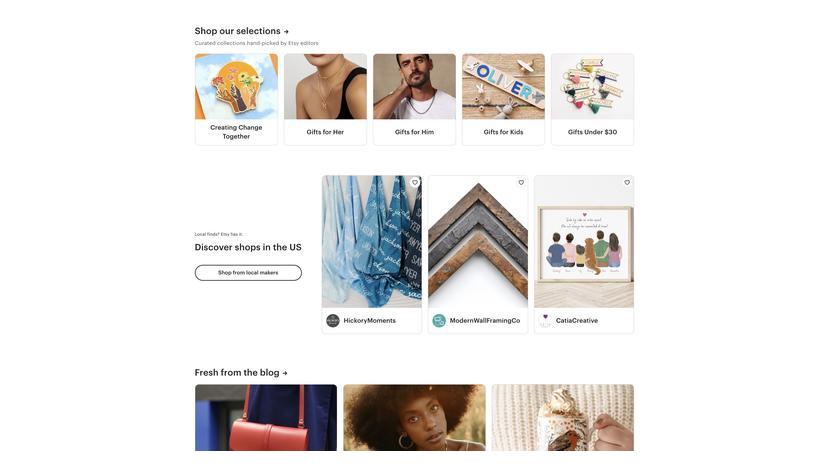 Task type: locate. For each thing, give the bounding box(es) containing it.
0 horizontal spatial shop
[[195, 26, 217, 36]]

2 gifts from the left
[[395, 129, 410, 136]]

0 horizontal spatial etsy
[[221, 232, 230, 237]]

1 vertical spatial shop
[[218, 270, 232, 276]]

shop our selections link
[[195, 25, 289, 37]]

2 for from the left
[[412, 129, 420, 136]]

gifts inside "link"
[[484, 129, 499, 136]]

our
[[220, 26, 234, 36]]

1 gifts from the left
[[307, 129, 322, 136]]

gifts for kids image
[[463, 54, 545, 120]]

1 vertical spatial the
[[244, 368, 258, 378]]

gifts left the under on the top right of page
[[568, 129, 583, 136]]

1 vertical spatial etsy
[[221, 232, 230, 237]]

for inside "link"
[[500, 129, 509, 136]]

gifts
[[307, 129, 322, 136], [395, 129, 410, 136], [484, 129, 499, 136], [568, 129, 583, 136]]

it.
[[239, 232, 243, 237]]

local finds? etsy has it.
[[195, 232, 243, 237]]

2 horizontal spatial for
[[500, 129, 509, 136]]

0 vertical spatial the
[[273, 242, 287, 253]]

for left her
[[323, 129, 332, 136]]

fresh
[[195, 368, 219, 378]]

gifts left the kids
[[484, 129, 499, 136]]

1 for from the left
[[323, 129, 332, 136]]

modernwallframingco image
[[432, 314, 446, 328]]

from right fresh
[[221, 368, 242, 378]]

makers
[[260, 270, 278, 276]]

change
[[239, 124, 262, 131]]

3 gifts from the left
[[484, 129, 499, 136]]

has
[[231, 232, 238, 237]]

1 horizontal spatial shop
[[218, 270, 232, 276]]

1 horizontal spatial for
[[412, 129, 420, 136]]

in
[[263, 242, 271, 253]]

gifts for her image
[[284, 54, 367, 120]]

blog
[[260, 368, 280, 378]]

shop
[[195, 26, 217, 36], [218, 270, 232, 276]]

gifts for gifts for him
[[395, 129, 410, 136]]

gifts under $30
[[568, 129, 618, 136]]

1 horizontal spatial etsy
[[288, 40, 299, 46]]

etsy right by
[[288, 40, 299, 46]]

shop left local
[[218, 270, 232, 276]]

kids
[[511, 129, 524, 136]]

from
[[233, 270, 245, 276], [221, 368, 242, 378]]

from left local
[[233, 270, 245, 276]]

gifts for him link
[[373, 120, 456, 145]]

4 gifts from the left
[[568, 129, 583, 136]]

for for kids
[[500, 129, 509, 136]]

0 horizontal spatial for
[[323, 129, 332, 136]]

from for shop
[[233, 270, 245, 276]]

curated
[[195, 40, 216, 46]]

modernwallframingco
[[450, 317, 520, 324]]

etsy
[[288, 40, 299, 46], [221, 232, 230, 237]]

under
[[585, 129, 603, 136]]

us
[[290, 242, 302, 253]]

0 vertical spatial shop
[[195, 26, 217, 36]]

for left the kids
[[500, 129, 509, 136]]

3 for from the left
[[500, 129, 509, 136]]

for left the him
[[412, 129, 420, 136]]

catiacreative
[[556, 317, 598, 324]]

creating change together
[[211, 124, 262, 140]]

from for fresh
[[221, 368, 242, 378]]

the left blog in the bottom of the page
[[244, 368, 258, 378]]

etsy left has
[[221, 232, 230, 237]]

gifts for gifts for kids
[[484, 129, 499, 136]]

shop up curated
[[195, 26, 217, 36]]

1 vertical spatial from
[[221, 368, 242, 378]]

selections
[[237, 26, 281, 36]]

0 vertical spatial from
[[233, 270, 245, 276]]

gifts left her
[[307, 129, 322, 136]]

for
[[323, 129, 332, 136], [412, 129, 420, 136], [500, 129, 509, 136]]

creating
[[211, 124, 237, 131]]

creating change together image
[[195, 54, 278, 120]]

1 horizontal spatial the
[[273, 242, 287, 253]]

the
[[273, 242, 287, 253], [244, 368, 258, 378]]

gifts left the him
[[395, 129, 410, 136]]

gifts for kids link
[[463, 120, 545, 145]]

catiacreative image
[[539, 314, 552, 328]]

the right in
[[273, 242, 287, 253]]



Task type: describe. For each thing, give the bounding box(es) containing it.
hand-
[[247, 40, 262, 46]]

fresh from the blog link
[[195, 367, 288, 379]]

0 horizontal spatial the
[[244, 368, 258, 378]]

picked
[[262, 40, 279, 46]]

local
[[195, 232, 206, 237]]

gifts for kids
[[484, 129, 524, 136]]

collections
[[217, 40, 246, 46]]

gifts for gifts under $30
[[568, 129, 583, 136]]

shop for shop from local makers
[[218, 270, 232, 276]]

creating change together link
[[195, 120, 278, 145]]

editors
[[301, 40, 319, 46]]

fresh from the blog
[[195, 368, 280, 378]]

gifts under $30 link
[[552, 120, 634, 145]]

shop from local makers link
[[195, 265, 302, 281]]

finds?
[[207, 232, 220, 237]]

discover shops in the us
[[195, 242, 302, 253]]

shop our selections
[[195, 26, 281, 36]]

him
[[422, 129, 434, 136]]

gifts for her link
[[284, 120, 367, 145]]

gifts for him image
[[373, 54, 456, 120]]

shop for shop our selections
[[195, 26, 217, 36]]

hickorymoments image
[[326, 314, 340, 328]]

discover
[[195, 242, 233, 253]]

for for him
[[412, 129, 420, 136]]

shops
[[235, 242, 261, 253]]

local
[[246, 270, 259, 276]]

$30
[[605, 129, 618, 136]]

gifts under $30 image
[[552, 54, 634, 120]]

gifts for her
[[307, 129, 344, 136]]

0 vertical spatial etsy
[[288, 40, 299, 46]]

gifts for him
[[395, 129, 434, 136]]

gifts for gifts for her
[[307, 129, 322, 136]]

curated collections hand-picked by etsy editors
[[195, 40, 319, 46]]

shop from local makers
[[218, 270, 278, 276]]

hickorymoments
[[344, 317, 396, 324]]

her
[[333, 129, 344, 136]]

by
[[281, 40, 287, 46]]

for for her
[[323, 129, 332, 136]]

together
[[223, 133, 250, 140]]



Task type: vqa. For each thing, say whether or not it's contained in the screenshot.
second Dad
no



